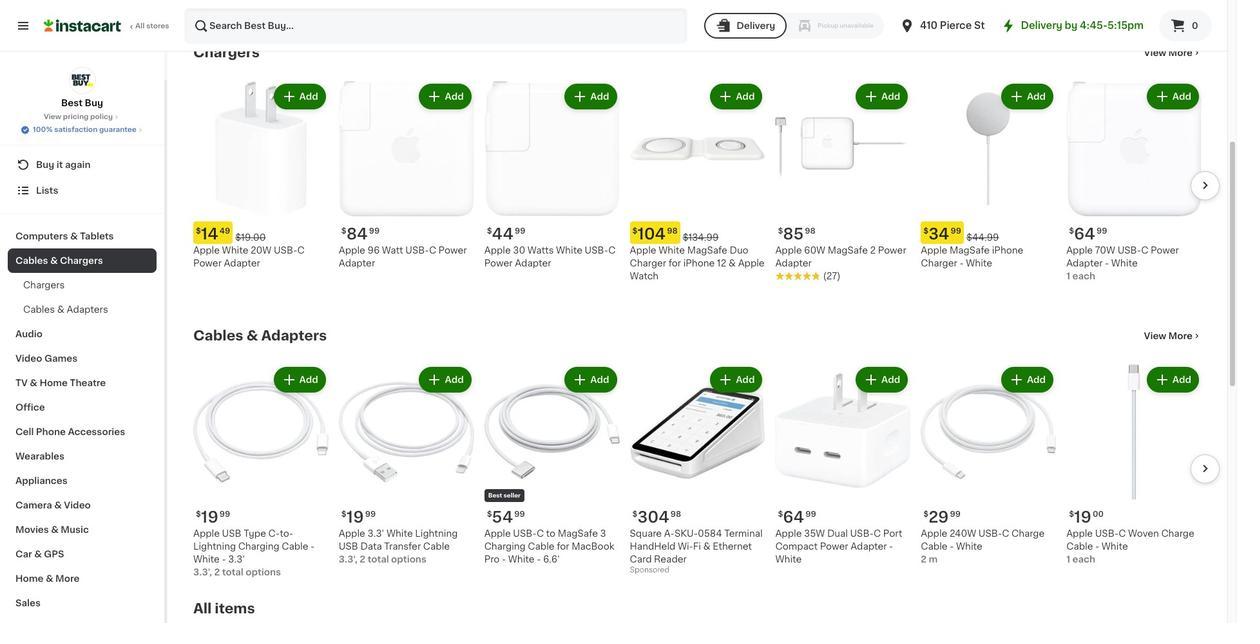 Task type: locate. For each thing, give the bounding box(es) containing it.
1 vertical spatial cables & adapters link
[[193, 329, 327, 344]]

1 horizontal spatial $ 19 99
[[341, 510, 376, 525]]

charger down 34
[[921, 259, 958, 268]]

1 horizontal spatial charging
[[484, 543, 526, 552]]

view for cables & adapters
[[1144, 332, 1167, 341]]

add for apple usb-c woven charge cable - white
[[1173, 376, 1192, 385]]

tv
[[15, 379, 28, 388]]

1 horizontal spatial for
[[669, 259, 681, 268]]

99 up 70w
[[1097, 227, 1108, 235]]

99 for apple 96 watt usb-c power adapter
[[369, 227, 380, 235]]

c inside apple 35w dual usb-c port compact power adapter - white
[[874, 530, 881, 539]]

apple inside apple 96 watt usb-c power adapter
[[339, 246, 365, 255]]

usb- inside the "apple 240w usb-c charge cable - white 2 m"
[[979, 530, 1002, 539]]

apple inside apple usb-c to magsafe 3 charging cable for macbook pro - white - 6.6'
[[484, 530, 511, 539]]

iphone down $34.99 original price: $44.99 "element" at the right top
[[992, 246, 1024, 255]]

magsafe inside apple magsafe iphone charger - white
[[950, 246, 990, 255]]

$ for apple 70w usb-c power adapter - white
[[1069, 227, 1074, 235]]

charger up watch
[[630, 259, 667, 268]]

410
[[920, 21, 938, 30]]

white up all items
[[193, 555, 220, 564]]

2 inside apple 3.3' white lightning usb data transfer cable 3.3', 2 total options
[[360, 555, 365, 565]]

white down 70w
[[1112, 259, 1138, 268]]

lightning inside apple usb type c-to- lightning charging cable - white - 3.3' 3.3', 2 total options
[[193, 543, 236, 552]]

3.3' up the data
[[368, 530, 384, 539]]

apple down 29
[[921, 530, 948, 539]]

2 charger from the left
[[921, 259, 958, 268]]

add
[[299, 92, 318, 101], [445, 92, 464, 101], [591, 92, 609, 101], [736, 92, 755, 101], [882, 92, 901, 101], [1027, 92, 1046, 101], [1173, 92, 1192, 101], [299, 376, 318, 385], [445, 376, 464, 385], [591, 376, 609, 385], [736, 376, 755, 385], [882, 376, 901, 385], [1027, 376, 1046, 385], [1173, 376, 1192, 385]]

add button for apple usb-c to magsafe 3 charging cable for macbook pro - white - 6.6'
[[566, 369, 616, 392]]

white down $44.99
[[966, 259, 993, 268]]

apple 60w magsafe 2 power adapter
[[776, 246, 907, 268]]

product group containing 44
[[484, 81, 620, 270]]

phone
[[36, 428, 66, 437]]

$44.99
[[967, 233, 999, 242]]

1 horizontal spatial best
[[488, 493, 502, 499]]

magsafe up (27)
[[828, 246, 868, 255]]

view pricing policy link
[[44, 112, 121, 122]]

$ for apple 240w usb-c charge cable - white
[[924, 511, 929, 519]]

3 19 from the left
[[1074, 510, 1092, 525]]

home up sales
[[15, 575, 44, 584]]

cable up the m
[[921, 543, 948, 552]]

2 vertical spatial more
[[55, 575, 80, 584]]

for down $104.98 original price: $134.99 element
[[669, 259, 681, 268]]

apple left type on the left of page
[[193, 530, 220, 539]]

3.3' down type on the left of page
[[228, 555, 245, 564]]

all left items
[[193, 603, 212, 616]]

0 vertical spatial cables & adapters
[[23, 306, 108, 315]]

1 1 from the top
[[1067, 272, 1071, 281]]

54
[[492, 510, 513, 525]]

cable right "transfer"
[[423, 543, 450, 552]]

3.3', inside apple usb type c-to- lightning charging cable - white - 3.3' 3.3', 2 total options
[[193, 568, 212, 577]]

70w
[[1095, 246, 1116, 255]]

chargers link for leftmost the cables & adapters link
[[8, 273, 157, 298]]

60w
[[804, 246, 826, 255]]

stores
[[146, 23, 169, 30]]

0 horizontal spatial iphone
[[684, 259, 715, 268]]

99 right 84
[[369, 227, 380, 235]]

1 horizontal spatial charge
[[1162, 530, 1195, 539]]

apple usb-c woven charge cable - white 1 each
[[1067, 530, 1195, 565]]

audio
[[15, 330, 42, 339]]

usb- inside apple 70w usb-c power adapter - white 1 each
[[1118, 246, 1142, 255]]

0 vertical spatial 64
[[1074, 227, 1096, 242]]

white down compact
[[776, 555, 802, 565]]

- right the pro
[[502, 555, 506, 565]]

lightning up "transfer"
[[415, 530, 458, 539]]

usb- right '20w'
[[274, 246, 297, 255]]

0 horizontal spatial options
[[246, 568, 281, 577]]

1 vertical spatial 1
[[1067, 555, 1071, 565]]

2 charging from the left
[[484, 543, 526, 552]]

white right the pro
[[508, 555, 535, 565]]

$ 64 99
[[1069, 227, 1108, 242], [778, 510, 816, 525]]

98 up a-
[[671, 511, 681, 519]]

$ inside $ 44 99
[[487, 227, 492, 235]]

1 cable from the left
[[282, 543, 308, 552]]

2 view more from the top
[[1144, 332, 1193, 341]]

99 inside $ 29 99
[[950, 511, 961, 519]]

0 vertical spatial $ 64 99
[[1069, 227, 1108, 242]]

2 $ 19 99 from the left
[[341, 510, 376, 525]]

0 horizontal spatial total
[[222, 568, 244, 577]]

$134.99
[[683, 233, 719, 242]]

view more link for chargers
[[1144, 46, 1202, 59]]

item carousel region
[[193, 76, 1220, 308], [175, 360, 1220, 592]]

best
[[61, 99, 83, 108], [488, 493, 502, 499]]

1 vertical spatial lightning
[[193, 543, 236, 552]]

35w
[[804, 530, 825, 539]]

98 inside $ 85 98
[[805, 227, 816, 235]]

item carousel region containing 19
[[175, 360, 1220, 592]]

1 vertical spatial video
[[64, 501, 91, 510]]

98 right '104'
[[667, 227, 678, 235]]

0 horizontal spatial chargers link
[[8, 273, 157, 298]]

0 vertical spatial each
[[1073, 272, 1096, 281]]

1 horizontal spatial 3.3',
[[339, 555, 358, 565]]

chargers link for chargers's view more "link"
[[193, 45, 260, 61]]

1 for 64
[[1067, 272, 1071, 281]]

adapter down port
[[851, 543, 887, 552]]

watts
[[528, 246, 554, 255]]

buy it again link
[[8, 152, 157, 178]]

99 right 44
[[515, 227, 526, 235]]

1 horizontal spatial options
[[391, 555, 427, 565]]

0 vertical spatial iphone
[[992, 246, 1024, 255]]

options down type on the left of page
[[246, 568, 281, 577]]

1 view more from the top
[[1144, 48, 1193, 57]]

2
[[870, 246, 876, 255], [360, 555, 365, 565], [921, 555, 927, 565], [214, 568, 220, 577]]

$ 64 99 up 70w
[[1069, 227, 1108, 242]]

product group containing 84
[[339, 81, 474, 270]]

product group containing 34
[[921, 81, 1056, 270]]

0 horizontal spatial $ 64 99
[[778, 510, 816, 525]]

1 horizontal spatial lightning
[[415, 530, 458, 539]]

view inside view pricing policy 'link'
[[44, 113, 61, 121]]

0 horizontal spatial $ 19 99
[[196, 510, 230, 525]]

19 for usb
[[201, 510, 218, 525]]

each inside apple usb-c woven charge cable - white 1 each
[[1073, 555, 1096, 565]]

1 horizontal spatial 3.3'
[[368, 530, 384, 539]]

2 inside apple usb type c-to- lightning charging cable - white - 3.3' 3.3', 2 total options
[[214, 568, 220, 577]]

white right 'watts'
[[556, 246, 583, 255]]

data
[[361, 543, 382, 552]]

1 vertical spatial for
[[557, 543, 570, 552]]

1 vertical spatial usb
[[339, 543, 358, 552]]

shop
[[36, 135, 60, 144]]

best left seller
[[488, 493, 502, 499]]

1 horizontal spatial $ 64 99
[[1069, 227, 1108, 242]]

1 horizontal spatial total
[[368, 555, 389, 565]]

4 cable from the left
[[921, 543, 948, 552]]

$ 19 99
[[196, 510, 230, 525], [341, 510, 376, 525]]

99 inside $ 54 99
[[514, 511, 525, 519]]

apple up the data
[[339, 530, 365, 539]]

service type group
[[705, 13, 884, 39]]

98 right 85
[[805, 227, 816, 235]]

98 for 85
[[805, 227, 816, 235]]

0 horizontal spatial 64
[[783, 510, 804, 525]]

0 vertical spatial all
[[135, 23, 145, 30]]

apple inside apple 60w magsafe 2 power adapter
[[776, 246, 802, 255]]

- up all items
[[222, 555, 226, 564]]

magsafe inside $ 104 98 $134.99 apple white magsafe duo charger for iphone 12 & apple watch
[[687, 246, 728, 255]]

99 inside $ 34 99
[[951, 227, 962, 235]]

product group containing 54
[[484, 365, 620, 566]]

99 right 29
[[950, 511, 961, 519]]

None search field
[[184, 8, 688, 44]]

apple usb-c to magsafe 3 charging cable for macbook pro - white - 6.6'
[[484, 530, 615, 565]]

2 inside the "apple 240w usb-c charge cable - white 2 m"
[[921, 555, 927, 565]]

handheld
[[630, 543, 676, 552]]

add for apple 96 watt usb-c power adapter
[[445, 92, 464, 101]]

1 vertical spatial $ 64 99
[[778, 510, 816, 525]]

5 cable from the left
[[1067, 543, 1093, 552]]

usb- right 70w
[[1118, 246, 1142, 255]]

0 vertical spatial home
[[40, 379, 68, 388]]

1 vertical spatial chargers link
[[8, 273, 157, 298]]

99 up 35w
[[806, 511, 816, 519]]

0 horizontal spatial 19
[[201, 510, 218, 525]]

- inside the "apple 240w usb-c charge cable - white 2 m"
[[950, 543, 954, 552]]

add button for apple 60w magsafe 2 power adapter
[[857, 85, 907, 108]]

lightning up all items
[[193, 543, 236, 552]]

2 down the data
[[360, 555, 365, 565]]

1 vertical spatial adapters
[[261, 329, 327, 343]]

apple 3.3' white lightning usb data transfer cable 3.3', 2 total options
[[339, 530, 458, 565]]

charging
[[238, 543, 280, 552], [484, 543, 526, 552]]

- down $ 34 99 on the right top of the page
[[960, 259, 964, 268]]

19 left 00
[[1074, 510, 1092, 525]]

$ inside $ 304 98
[[633, 511, 638, 519]]

add for apple white 20w usb-c power adapter
[[299, 92, 318, 101]]

best inside item carousel region
[[488, 493, 502, 499]]

item carousel region for cables & adapters
[[175, 360, 1220, 592]]

usb- right 'watts'
[[585, 246, 609, 255]]

cable inside apple usb type c-to- lightning charging cable - white - 3.3' 3.3', 2 total options
[[282, 543, 308, 552]]

0 horizontal spatial best
[[61, 99, 83, 108]]

apple 35w dual usb-c port compact power adapter - white
[[776, 530, 903, 565]]

white inside "apple white 20w usb-c power adapter"
[[222, 246, 248, 255]]

1 vertical spatial options
[[246, 568, 281, 577]]

1 charging from the left
[[238, 543, 280, 552]]

cables
[[15, 257, 48, 266], [23, 306, 55, 315], [193, 329, 243, 343]]

$ inside $ 85 98
[[778, 227, 783, 235]]

98 for 104
[[667, 227, 678, 235]]

0 vertical spatial chargers
[[193, 46, 260, 59]]

each down $ 19 00
[[1073, 555, 1096, 565]]

$ inside $ 54 99
[[487, 511, 492, 519]]

1 horizontal spatial chargers link
[[193, 45, 260, 61]]

$ inside $ 29 99
[[924, 511, 929, 519]]

cable inside the "apple 240w usb-c charge cable - white 2 m"
[[921, 543, 948, 552]]

add for apple 60w magsafe 2 power adapter
[[882, 92, 901, 101]]

2 19 from the left
[[347, 510, 364, 525]]

usb- inside apple usb-c to magsafe 3 charging cable for macbook pro - white - 6.6'
[[513, 530, 537, 539]]

total up items
[[222, 568, 244, 577]]

1 horizontal spatial delivery
[[1021, 21, 1063, 30]]

$ 19 99 up apple usb type c-to- lightning charging cable - white - 3.3' 3.3', 2 total options
[[196, 510, 230, 525]]

for up 6.6'
[[557, 543, 570, 552]]

★★★★★
[[776, 272, 821, 281], [776, 272, 821, 281]]

$ for apple 30 watts white usb-c power adapter
[[487, 227, 492, 235]]

product group containing 85
[[776, 81, 911, 283]]

00
[[1093, 511, 1104, 519]]

0 vertical spatial 3.3'
[[368, 530, 384, 539]]

total down the data
[[368, 555, 389, 565]]

apple down 85
[[776, 246, 802, 255]]

magsafe up macbook
[[558, 530, 598, 539]]

add for apple 35w dual usb-c port compact power adapter - white
[[882, 376, 901, 385]]

- inside apple usb-c woven charge cable - white 1 each
[[1096, 543, 1100, 552]]

19 up apple usb type c-to- lightning charging cable - white - 3.3' 3.3', 2 total options
[[201, 510, 218, 525]]

c inside apple usb-c to magsafe 3 charging cable for macbook pro - white - 6.6'
[[537, 530, 544, 539]]

iphone left 12
[[684, 259, 715, 268]]

- left the data
[[311, 543, 315, 552]]

64 up 35w
[[783, 510, 804, 525]]

view for chargers
[[1144, 48, 1167, 57]]

$19.00
[[235, 233, 266, 242]]

2 each from the top
[[1073, 555, 1096, 565]]

apple down 34
[[921, 246, 948, 255]]

charging down type on the left of page
[[238, 543, 280, 552]]

sku-
[[675, 530, 698, 539]]

apple inside 'apple 30 watts white usb-c power adapter'
[[484, 246, 511, 255]]

tv & home theatre link
[[8, 371, 157, 396]]

white down 240w
[[956, 543, 983, 552]]

magsafe down $44.99
[[950, 246, 990, 255]]

white inside apple 70w usb-c power adapter - white 1 each
[[1112, 259, 1138, 268]]

0 horizontal spatial all
[[135, 23, 145, 30]]

delivery
[[1021, 21, 1063, 30], [737, 21, 776, 30]]

cable for c-
[[282, 543, 308, 552]]

cable for lightning
[[423, 543, 450, 552]]

it
[[57, 160, 63, 170]]

apple left 70w
[[1067, 246, 1093, 255]]

by
[[1065, 21, 1078, 30]]

$104.98 original price: $134.99 element
[[630, 222, 765, 244]]

cell
[[15, 428, 34, 437]]

best for best seller
[[488, 493, 502, 499]]

0 vertical spatial item carousel region
[[193, 76, 1220, 308]]

buy left it
[[36, 160, 54, 170]]

audio link
[[8, 322, 157, 347]]

1 vertical spatial each
[[1073, 555, 1096, 565]]

1 vertical spatial 64
[[783, 510, 804, 525]]

movies & music
[[15, 526, 89, 535]]

49
[[220, 227, 230, 235]]

$14.49 original price: $19.00 element
[[193, 222, 329, 244]]

add button for apple 96 watt usb-c power adapter
[[421, 85, 470, 108]]

seller
[[504, 493, 521, 499]]

0 vertical spatial options
[[391, 555, 427, 565]]

charging for -
[[484, 543, 526, 552]]

0 horizontal spatial charge
[[1012, 530, 1045, 539]]

0 horizontal spatial charger
[[630, 259, 667, 268]]

0 vertical spatial video
[[15, 354, 42, 364]]

usb inside apple usb type c-to- lightning charging cable - white - 3.3' 3.3', 2 total options
[[222, 530, 241, 539]]

apple down $ 19 00
[[1067, 530, 1093, 539]]

0 vertical spatial cables
[[15, 257, 48, 266]]

add for apple usb type c-to- lightning charging cable - white - 3.3'
[[299, 376, 318, 385]]

1 horizontal spatial buy
[[85, 99, 103, 108]]

usb- right watt
[[406, 246, 429, 255]]

- down 240w
[[950, 543, 954, 552]]

charge
[[1012, 530, 1045, 539], [1162, 530, 1195, 539]]

apple for apple 70w usb-c power adapter - white 1 each
[[1067, 246, 1093, 255]]

add button for apple usb type c-to- lightning charging cable - white - 3.3'
[[275, 369, 325, 392]]

0 horizontal spatial 3.3',
[[193, 568, 212, 577]]

1 vertical spatial view
[[44, 113, 61, 121]]

adapter down '20w'
[[224, 259, 260, 268]]

0 horizontal spatial usb
[[222, 530, 241, 539]]

1 $ 19 99 from the left
[[196, 510, 230, 525]]

charging inside apple usb-c to magsafe 3 charging cable for macbook pro - white - 6.6'
[[484, 543, 526, 552]]

best for best buy
[[61, 99, 83, 108]]

add for apple white magsafe duo charger for iphone 12 & apple watch
[[736, 92, 755, 101]]

1 charge from the left
[[1012, 530, 1045, 539]]

sponsored badge image
[[630, 567, 669, 575]]

each for 64
[[1073, 272, 1096, 281]]

white inside apple usb type c-to- lightning charging cable - white - 3.3' 3.3', 2 total options
[[193, 555, 220, 564]]

1 horizontal spatial iphone
[[992, 246, 1024, 255]]

apple inside apple usb type c-to- lightning charging cable - white - 3.3' 3.3', 2 total options
[[193, 530, 220, 539]]

usb- down $ 54 99
[[513, 530, 537, 539]]

0 vertical spatial chargers link
[[193, 45, 260, 61]]

98 inside $ 304 98
[[671, 511, 681, 519]]

add button for apple magsafe iphone charger - white
[[1003, 85, 1053, 108]]

adapters
[[67, 306, 108, 315], [261, 329, 327, 343]]

charging inside apple usb type c-to- lightning charging cable - white - 3.3' 3.3', 2 total options
[[238, 543, 280, 552]]

delivery by 4:45-5:15pm
[[1021, 21, 1144, 30]]

1 19 from the left
[[201, 510, 218, 525]]

$ 104 98 $134.99 apple white magsafe duo charger for iphone 12 & apple watch
[[630, 227, 765, 281]]

charge inside apple usb-c woven charge cable - white 1 each
[[1162, 530, 1195, 539]]

99 inside $ 44 99
[[515, 227, 526, 235]]

adapter
[[224, 259, 260, 268], [339, 259, 375, 268], [515, 259, 551, 268], [776, 259, 812, 268], [1067, 259, 1103, 268], [851, 543, 887, 552]]

white inside apple magsafe iphone charger - white
[[966, 259, 993, 268]]

apple usb type c-to- lightning charging cable - white - 3.3' 3.3', 2 total options
[[193, 530, 315, 577]]

charging up the pro
[[484, 543, 526, 552]]

video
[[15, 354, 42, 364], [64, 501, 91, 510]]

cable inside apple usb-c to magsafe 3 charging cable for macbook pro - white - 6.6'
[[528, 543, 555, 552]]

-
[[960, 259, 964, 268], [1105, 259, 1109, 268], [311, 543, 315, 552], [890, 543, 894, 552], [950, 543, 954, 552], [1096, 543, 1100, 552], [222, 555, 226, 564], [502, 555, 506, 565], [537, 555, 541, 565]]

add button
[[275, 85, 325, 108], [421, 85, 470, 108], [566, 85, 616, 108], [712, 85, 761, 108], [857, 85, 907, 108], [1003, 85, 1053, 108], [1148, 85, 1198, 108], [275, 369, 325, 392], [421, 369, 470, 392], [566, 369, 616, 392], [712, 369, 761, 392], [857, 369, 907, 392], [1003, 369, 1053, 392], [1148, 369, 1198, 392]]

home down video games on the left bottom of the page
[[40, 379, 68, 388]]

2 vertical spatial view
[[1144, 332, 1167, 341]]

0 vertical spatial view more link
[[1144, 46, 1202, 59]]

2 cable from the left
[[423, 543, 450, 552]]

apple white 20w usb-c power adapter
[[193, 246, 305, 268]]

2 vertical spatial cables
[[193, 329, 243, 343]]

instacart logo image
[[44, 18, 121, 34]]

0 horizontal spatial video
[[15, 354, 42, 364]]

1 vertical spatial best
[[488, 493, 502, 499]]

0 vertical spatial 1
[[1067, 272, 1071, 281]]

99
[[369, 227, 380, 235], [515, 227, 526, 235], [951, 227, 962, 235], [1097, 227, 1108, 235], [220, 511, 230, 519], [365, 511, 376, 519], [514, 511, 525, 519], [806, 511, 816, 519], [950, 511, 961, 519]]

item carousel region for chargers
[[193, 76, 1220, 308]]

- down 70w
[[1105, 259, 1109, 268]]

lists link
[[8, 178, 157, 204]]

0 horizontal spatial buy
[[36, 160, 54, 170]]

0 vertical spatial best
[[61, 99, 83, 108]]

apple for apple 3.3' white lightning usb data transfer cable 3.3', 2 total options
[[339, 530, 365, 539]]

3 cable from the left
[[528, 543, 555, 552]]

410 pierce st
[[920, 21, 985, 30]]

64
[[1074, 227, 1096, 242], [783, 510, 804, 525]]

product group
[[193, 81, 329, 270], [339, 81, 474, 270], [484, 81, 620, 270], [630, 81, 765, 283], [776, 81, 911, 283], [921, 81, 1056, 270], [1067, 81, 1202, 283], [193, 365, 329, 579], [339, 365, 474, 566], [484, 365, 620, 566], [630, 365, 765, 578], [776, 365, 911, 566], [921, 365, 1056, 566], [1067, 365, 1202, 566]]

99 for apple 70w usb-c power adapter - white
[[1097, 227, 1108, 235]]

c inside the "apple 240w usb-c charge cable - white 2 m"
[[1002, 530, 1010, 539]]

$ 304 98
[[633, 510, 681, 525]]

apple down the 54
[[484, 530, 511, 539]]

0 vertical spatial adapters
[[67, 306, 108, 315]]

64 for apple 70w usb-c power adapter - white
[[1074, 227, 1096, 242]]

apple down 44
[[484, 246, 511, 255]]

delivery by 4:45-5:15pm link
[[1001, 18, 1144, 34]]

delivery for delivery by 4:45-5:15pm
[[1021, 21, 1063, 30]]

1 horizontal spatial usb
[[339, 543, 358, 552]]

1 each from the top
[[1073, 272, 1096, 281]]

chargers
[[193, 46, 260, 59], [60, 257, 103, 266], [23, 281, 65, 290]]

0 vertical spatial total
[[368, 555, 389, 565]]

white up "transfer"
[[387, 530, 413, 539]]

apple inside apple usb-c woven charge cable - white 1 each
[[1067, 530, 1093, 539]]

2 right 60w
[[870, 246, 876, 255]]

- down $ 19 00
[[1096, 543, 1100, 552]]

each inside apple 70w usb-c power adapter - white 1 each
[[1073, 272, 1096, 281]]

type
[[244, 530, 266, 539]]

3.3' inside apple 3.3' white lightning usb data transfer cable 3.3', 2 total options
[[368, 530, 384, 539]]

all stores link
[[44, 8, 170, 44]]

0 horizontal spatial delivery
[[737, 21, 776, 30]]

0 horizontal spatial charging
[[238, 543, 280, 552]]

1 vertical spatial iphone
[[684, 259, 715, 268]]

apple down '14' on the left top of the page
[[193, 246, 220, 255]]

magsafe
[[687, 246, 728, 255], [828, 246, 868, 255], [950, 246, 990, 255], [558, 530, 598, 539]]

1 vertical spatial item carousel region
[[175, 360, 1220, 592]]

0 vertical spatial view more
[[1144, 48, 1193, 57]]

$ 84 99
[[341, 227, 380, 242]]

cable down the to-
[[282, 543, 308, 552]]

cable down the to
[[528, 543, 555, 552]]

white down $19.00
[[222, 246, 248, 255]]

99 right 34
[[951, 227, 962, 235]]

cable for to
[[528, 543, 555, 552]]

2 horizontal spatial 19
[[1074, 510, 1092, 525]]

1 vertical spatial view more link
[[1144, 330, 1202, 343]]

video down 'audio'
[[15, 354, 42, 364]]

more
[[1169, 48, 1193, 57], [1169, 332, 1193, 341], [55, 575, 80, 584]]

all left stores
[[135, 23, 145, 30]]

white down 00
[[1102, 543, 1128, 552]]

$ for apple 3.3' white lightning usb data transfer cable
[[341, 511, 347, 519]]

0 vertical spatial cables & adapters link
[[8, 298, 157, 322]]

$ for apple usb-c woven charge cable - white
[[1069, 511, 1074, 519]]

$ 64 99 up 35w
[[778, 510, 816, 525]]

cable down $ 19 00
[[1067, 543, 1093, 552]]

2 1 from the top
[[1067, 555, 1071, 565]]

charge inside the "apple 240w usb-c charge cable - white 2 m"
[[1012, 530, 1045, 539]]

1 horizontal spatial video
[[64, 501, 91, 510]]

1 horizontal spatial 64
[[1074, 227, 1096, 242]]

office
[[15, 403, 45, 412]]

1 vertical spatial more
[[1169, 332, 1193, 341]]

white
[[222, 246, 248, 255], [556, 246, 583, 255], [659, 246, 685, 255], [966, 259, 993, 268], [1112, 259, 1138, 268], [387, 530, 413, 539], [956, 543, 983, 552], [1102, 543, 1128, 552], [193, 555, 220, 564], [508, 555, 535, 565], [776, 555, 802, 565]]

apple 240w usb-c charge cable - white 2 m
[[921, 530, 1045, 565]]

apple up compact
[[776, 530, 802, 539]]

99 inside $ 84 99
[[369, 227, 380, 235]]

(27)
[[823, 272, 841, 281]]

1 horizontal spatial 19
[[347, 510, 364, 525]]

1 vertical spatial 3.3',
[[193, 568, 212, 577]]

watt
[[382, 246, 403, 255]]

adapter down 60w
[[776, 259, 812, 268]]

magsafe down $134.99
[[687, 246, 728, 255]]

usb- down 00
[[1096, 530, 1119, 539]]

0 vertical spatial usb
[[222, 530, 241, 539]]

2 up all items
[[214, 568, 220, 577]]

buy up policy
[[85, 99, 103, 108]]

0 vertical spatial 3.3',
[[339, 555, 358, 565]]

- left 6.6'
[[537, 555, 541, 565]]

99 right the 54
[[514, 511, 525, 519]]

usb left type on the left of page
[[222, 530, 241, 539]]

c inside "apple white 20w usb-c power adapter"
[[297, 246, 305, 255]]

1 horizontal spatial adapters
[[261, 329, 327, 343]]

$ 19 99 for usb
[[196, 510, 230, 525]]

usb- right dual
[[850, 530, 874, 539]]

& inside $ 104 98 $134.99 apple white magsafe duo charger for iphone 12 & apple watch
[[729, 259, 736, 268]]

0 vertical spatial more
[[1169, 48, 1193, 57]]

each
[[1073, 272, 1096, 281], [1073, 555, 1096, 565]]

- down port
[[890, 543, 894, 552]]

1 vertical spatial total
[[222, 568, 244, 577]]

$ for apple 35w dual usb-c port compact power adapter - white
[[778, 511, 783, 519]]

add button for apple 240w usb-c charge cable - white
[[1003, 369, 1053, 392]]

99 up apple usb type c-to- lightning charging cable - white - 3.3' 3.3', 2 total options
[[220, 511, 230, 519]]

1 vertical spatial 3.3'
[[228, 555, 245, 564]]

apple inside apple magsafe iphone charger - white
[[921, 246, 948, 255]]

2 view more link from the top
[[1144, 330, 1202, 343]]

1 horizontal spatial charger
[[921, 259, 958, 268]]

2 charge from the left
[[1162, 530, 1195, 539]]

1 horizontal spatial all
[[193, 603, 212, 616]]

1 inside apple 70w usb-c power adapter - white 1 each
[[1067, 272, 1071, 281]]

1 view more link from the top
[[1144, 46, 1202, 59]]

c inside apple usb-c woven charge cable - white 1 each
[[1119, 530, 1126, 539]]

power inside apple 60w magsafe 2 power adapter
[[878, 246, 907, 255]]

compact
[[776, 543, 818, 552]]

video up the music
[[64, 501, 91, 510]]

99 up the data
[[365, 511, 376, 519]]

2 inside apple 60w magsafe 2 power adapter
[[870, 246, 876, 255]]

$ inside $ 84 99
[[341, 227, 347, 235]]

add for apple 30 watts white usb-c power adapter
[[591, 92, 609, 101]]

0 horizontal spatial lightning
[[193, 543, 236, 552]]

1 charger from the left
[[630, 259, 667, 268]]

0 button
[[1159, 10, 1212, 41]]

more for chargers
[[1169, 48, 1193, 57]]

item carousel region containing 14
[[193, 76, 1220, 308]]

99 for apple 30 watts white usb-c power adapter
[[515, 227, 526, 235]]

power inside 'apple 30 watts white usb-c power adapter'
[[484, 259, 513, 268]]

adapter down 'watts'
[[515, 259, 551, 268]]

apple down 84
[[339, 246, 365, 255]]



Task type: describe. For each thing, give the bounding box(es) containing it.
to-
[[280, 530, 293, 539]]

0 vertical spatial buy
[[85, 99, 103, 108]]

99 for apple usb-c to magsafe 3 charging cable for macbook pro - white - 6.6'
[[514, 511, 525, 519]]

add for apple 70w usb-c power adapter - white
[[1173, 92, 1192, 101]]

adapter inside "apple white 20w usb-c power adapter"
[[224, 259, 260, 268]]

usb inside apple 3.3' white lightning usb data transfer cable 3.3', 2 total options
[[339, 543, 358, 552]]

usb- inside apple 35w dual usb-c port compact power adapter - white
[[850, 530, 874, 539]]

1 vertical spatial home
[[15, 575, 44, 584]]

c inside 'apple 30 watts white usb-c power adapter'
[[609, 246, 616, 255]]

watch
[[630, 272, 659, 281]]

total inside apple 3.3' white lightning usb data transfer cable 3.3', 2 total options
[[368, 555, 389, 565]]

tv & home theatre
[[15, 379, 106, 388]]

games
[[44, 354, 78, 364]]

view pricing policy
[[44, 113, 113, 121]]

$ 29 99
[[924, 510, 961, 525]]

44
[[492, 227, 514, 242]]

iphone inside apple magsafe iphone charger - white
[[992, 246, 1024, 255]]

charge for 19
[[1162, 530, 1195, 539]]

product group containing 104
[[630, 81, 765, 283]]

pro
[[484, 555, 500, 565]]

$ for square a-sku-0584 terminal handheld wi-fi & ethernet card reader
[[633, 511, 638, 519]]

1 horizontal spatial cables & adapters link
[[193, 329, 327, 344]]

20w
[[251, 246, 272, 255]]

power inside apple 96 watt usb-c power adapter
[[439, 246, 467, 255]]

2 vertical spatial chargers
[[23, 281, 65, 290]]

view more for cables & adapters
[[1144, 332, 1193, 341]]

more inside home & more link
[[55, 575, 80, 584]]

charger inside $ 104 98 $134.99 apple white magsafe duo charger for iphone 12 & apple watch
[[630, 259, 667, 268]]

304
[[638, 510, 669, 525]]

car
[[15, 550, 32, 559]]

home & more
[[15, 575, 80, 584]]

magsafe inside apple usb-c to magsafe 3 charging cable for macbook pro - white - 6.6'
[[558, 530, 598, 539]]

$ 64 99 for apple 35w dual usb-c port compact power adapter - white
[[778, 510, 816, 525]]

4:45-
[[1080, 21, 1108, 30]]

a-
[[664, 530, 675, 539]]

gps
[[44, 550, 64, 559]]

options inside apple usb type c-to- lightning charging cable - white - 3.3' 3.3', 2 total options
[[246, 568, 281, 577]]

product group containing 14
[[193, 81, 329, 270]]

adapter inside 'apple 30 watts white usb-c power adapter'
[[515, 259, 551, 268]]

99 for apple 240w usb-c charge cable - white
[[950, 511, 961, 519]]

6.6'
[[543, 555, 560, 565]]

charge for 29
[[1012, 530, 1045, 539]]

best buy logo image
[[69, 67, 96, 94]]

policy
[[90, 113, 113, 121]]

apple for apple usb-c to magsafe 3 charging cable for macbook pro - white - 6.6'
[[484, 530, 511, 539]]

add button for apple white 20w usb-c power adapter
[[275, 85, 325, 108]]

1 vertical spatial buy
[[36, 160, 54, 170]]

power inside "apple white 20w usb-c power adapter"
[[193, 259, 222, 268]]

add button for apple white magsafe duo charger for iphone 12 & apple watch
[[712, 85, 761, 108]]

delivery button
[[705, 13, 787, 39]]

19 for 3.3'
[[347, 510, 364, 525]]

view more for chargers
[[1144, 48, 1193, 57]]

apple for apple 96 watt usb-c power adapter
[[339, 246, 365, 255]]

30
[[513, 246, 525, 255]]

99 for apple usb type c-to- lightning charging cable - white - 3.3'
[[220, 511, 230, 519]]

adapter inside apple 96 watt usb-c power adapter
[[339, 259, 375, 268]]

woven
[[1129, 530, 1159, 539]]

usb- inside apple usb-c woven charge cable - white 1 each
[[1096, 530, 1119, 539]]

64 for apple 35w dual usb-c port compact power adapter - white
[[783, 510, 804, 525]]

all items
[[193, 603, 255, 616]]

- inside apple 35w dual usb-c port compact power adapter - white
[[890, 543, 894, 552]]

0 horizontal spatial cables & adapters
[[23, 306, 108, 315]]

0584
[[698, 530, 722, 539]]

m
[[929, 555, 938, 565]]

product group containing 29
[[921, 365, 1056, 566]]

Search field
[[186, 9, 686, 43]]

$ for apple usb-c to magsafe 3 charging cable for macbook pro - white - 6.6'
[[487, 511, 492, 519]]

options inside apple 3.3' white lightning usb data transfer cable 3.3', 2 total options
[[391, 555, 427, 565]]

add button for apple usb-c woven charge cable - white
[[1148, 369, 1198, 392]]

$ 64 99 for apple 70w usb-c power adapter - white
[[1069, 227, 1108, 242]]

- inside apple magsafe iphone charger - white
[[960, 259, 964, 268]]

white inside apple usb-c to magsafe 3 charging cable for macbook pro - white - 6.6'
[[508, 555, 535, 565]]

apple 30 watts white usb-c power adapter
[[484, 246, 616, 268]]

$ 54 99
[[487, 510, 525, 525]]

wearables link
[[8, 445, 157, 469]]

add button for apple 35w dual usb-c port compact power adapter - white
[[857, 369, 907, 392]]

$ inside $ 14 49
[[196, 227, 201, 235]]

100% satisfaction guarantee
[[33, 126, 137, 133]]

cell phone accessories link
[[8, 420, 157, 445]]

add for apple 3.3' white lightning usb data transfer cable
[[445, 376, 464, 385]]

cable inside apple usb-c woven charge cable - white 1 each
[[1067, 543, 1093, 552]]

charger inside apple magsafe iphone charger - white
[[921, 259, 958, 268]]

98 for 304
[[671, 511, 681, 519]]

apple for apple usb type c-to- lightning charging cable - white - 3.3' 3.3', 2 total options
[[193, 530, 220, 539]]

transfer
[[384, 543, 421, 552]]

best buy link
[[61, 67, 103, 110]]

computers & tablets
[[15, 232, 114, 241]]

$ inside $ 104 98 $134.99 apple white magsafe duo charger for iphone 12 & apple watch
[[633, 227, 638, 235]]

1 vertical spatial chargers
[[60, 257, 103, 266]]

99 for apple 35w dual usb-c port compact power adapter - white
[[806, 511, 816, 519]]

add button for apple 70w usb-c power adapter - white
[[1148, 85, 1198, 108]]

to
[[546, 530, 556, 539]]

c-
[[268, 530, 280, 539]]

3.3' inside apple usb type c-to- lightning charging cable - white - 3.3' 3.3', 2 total options
[[228, 555, 245, 564]]

410 pierce st button
[[900, 8, 985, 44]]

reader
[[654, 555, 687, 565]]

0 horizontal spatial cables & adapters link
[[8, 298, 157, 322]]

apple magsafe iphone charger - white
[[921, 246, 1024, 268]]

apple for apple 240w usb-c charge cable - white 2 m
[[921, 530, 948, 539]]

99 for apple 3.3' white lightning usb data transfer cable
[[365, 511, 376, 519]]

power inside apple 70w usb-c power adapter - white 1 each
[[1151, 246, 1179, 255]]

12
[[717, 259, 727, 268]]

total inside apple usb type c-to- lightning charging cable - white - 3.3' 3.3', 2 total options
[[222, 568, 244, 577]]

3.3', inside apple 3.3' white lightning usb data transfer cable 3.3', 2 total options
[[339, 555, 358, 565]]

1 vertical spatial cables
[[23, 306, 55, 315]]

100%
[[33, 126, 53, 133]]

adapter inside apple 35w dual usb-c port compact power adapter - white
[[851, 543, 887, 552]]

st
[[974, 21, 985, 30]]

computers & tablets link
[[8, 224, 157, 249]]

usb- inside apple 96 watt usb-c power adapter
[[406, 246, 429, 255]]

apple for apple 35w dual usb-c port compact power adapter - white
[[776, 530, 802, 539]]

charging for 3.3'
[[238, 543, 280, 552]]

apple for apple 30 watts white usb-c power adapter
[[484, 246, 511, 255]]

movies & music link
[[8, 518, 157, 543]]

macbook
[[572, 543, 615, 552]]

all stores
[[135, 23, 169, 30]]

1 for 19
[[1067, 555, 1071, 565]]

14
[[201, 227, 218, 242]]

power inside apple 35w dual usb-c port compact power adapter - white
[[820, 543, 849, 552]]

white inside 'apple 30 watts white usb-c power adapter'
[[556, 246, 583, 255]]

$ 19 99 for 3.3'
[[341, 510, 376, 525]]

apple for apple usb-c woven charge cable - white 1 each
[[1067, 530, 1093, 539]]

$34.99 original price: $44.99 element
[[921, 222, 1056, 244]]

video games link
[[8, 347, 157, 371]]

apple for apple 60w magsafe 2 power adapter
[[776, 246, 802, 255]]

29
[[929, 510, 949, 525]]

$ inside $ 34 99
[[924, 227, 929, 235]]

white inside $ 104 98 $134.99 apple white magsafe duo charger for iphone 12 & apple watch
[[659, 246, 685, 255]]

theatre
[[70, 379, 106, 388]]

pricing
[[63, 113, 89, 121]]

appliances
[[15, 477, 67, 486]]

lightning inside apple 3.3' white lightning usb data transfer cable 3.3', 2 total options
[[415, 530, 458, 539]]

c inside apple 70w usb-c power adapter - white 1 each
[[1142, 246, 1149, 255]]

each for 19
[[1073, 555, 1096, 565]]

1 vertical spatial cables & adapters
[[193, 329, 327, 343]]

$ for apple usb type c-to- lightning charging cable - white - 3.3'
[[196, 511, 201, 519]]

pierce
[[940, 21, 972, 30]]

delivery for delivery
[[737, 21, 776, 30]]

sales
[[15, 599, 41, 608]]

cables inside the 'cables & chargers' link
[[15, 257, 48, 266]]

apple 96 watt usb-c power adapter
[[339, 246, 467, 268]]

accessories
[[68, 428, 125, 437]]

all for all stores
[[135, 23, 145, 30]]

again
[[65, 160, 91, 170]]

add button for apple 30 watts white usb-c power adapter
[[566, 85, 616, 108]]

add for apple 240w usb-c charge cable - white
[[1027, 376, 1046, 385]]

port
[[883, 530, 903, 539]]

camera & video
[[15, 501, 91, 510]]

sales link
[[8, 592, 157, 616]]

adapter inside apple 60w magsafe 2 power adapter
[[776, 259, 812, 268]]

19 for usb-
[[1074, 510, 1092, 525]]

dual
[[827, 530, 848, 539]]

104
[[638, 227, 666, 242]]

usb- inside 'apple 30 watts white usb-c power adapter'
[[585, 246, 609, 255]]

apple down '104'
[[630, 246, 657, 255]]

add for apple usb-c to magsafe 3 charging cable for macbook pro - white - 6.6'
[[591, 376, 609, 385]]

car & gps link
[[8, 543, 157, 567]]

product group containing 304
[[630, 365, 765, 578]]

& inside square a-sku-0584 terminal handheld wi-fi & ethernet card reader
[[704, 543, 711, 552]]

best seller
[[488, 493, 521, 499]]

34
[[929, 227, 950, 242]]

more for cables & adapters
[[1169, 332, 1193, 341]]

0 horizontal spatial adapters
[[67, 306, 108, 315]]

white inside the "apple 240w usb-c charge cable - white 2 m"
[[956, 543, 983, 552]]

$ 34 99
[[924, 227, 962, 242]]

iphone inside $ 104 98 $134.99 apple white magsafe duo charger for iphone 12 & apple watch
[[684, 259, 715, 268]]

apple for apple white 20w usb-c power adapter
[[193, 246, 220, 255]]

0
[[1192, 21, 1199, 30]]

for inside apple usb-c to magsafe 3 charging cable for macbook pro - white - 6.6'
[[557, 543, 570, 552]]

$ for apple 60w magsafe 2 power adapter
[[778, 227, 783, 235]]

music
[[61, 526, 89, 535]]

wearables
[[15, 452, 65, 461]]

white inside apple 3.3' white lightning usb data transfer cable 3.3', 2 total options
[[387, 530, 413, 539]]

$ for apple 96 watt usb-c power adapter
[[341, 227, 347, 235]]

home & more link
[[8, 567, 157, 592]]

84
[[347, 227, 368, 242]]

lists
[[36, 186, 58, 195]]

all for all items
[[193, 603, 212, 616]]

for inside $ 104 98 $134.99 apple white magsafe duo charger for iphone 12 & apple watch
[[669, 259, 681, 268]]

apple for apple magsafe iphone charger - white
[[921, 246, 948, 255]]

96
[[368, 246, 380, 255]]

adapter inside apple 70w usb-c power adapter - white 1 each
[[1067, 259, 1103, 268]]

usb- inside "apple white 20w usb-c power adapter"
[[274, 246, 297, 255]]

add for apple magsafe iphone charger - white
[[1027, 92, 1046, 101]]

office link
[[8, 396, 157, 420]]

card
[[630, 555, 652, 565]]

white inside apple usb-c woven charge cable - white 1 each
[[1102, 543, 1128, 552]]

satisfaction
[[54, 126, 97, 133]]

- inside apple 70w usb-c power adapter - white 1 each
[[1105, 259, 1109, 268]]

appliances link
[[8, 469, 157, 494]]

100% satisfaction guarantee button
[[20, 122, 144, 135]]

video games
[[15, 354, 78, 364]]

guarantee
[[99, 126, 137, 133]]

apple down duo at the top
[[738, 259, 765, 268]]

view more link for cables & adapters
[[1144, 330, 1202, 343]]

add button for apple 3.3' white lightning usb data transfer cable
[[421, 369, 470, 392]]

wi-
[[678, 543, 693, 552]]

magsafe inside apple 60w magsafe 2 power adapter
[[828, 246, 868, 255]]

c inside apple 96 watt usb-c power adapter
[[429, 246, 436, 255]]

white inside apple 35w dual usb-c port compact power adapter - white
[[776, 555, 802, 565]]



Task type: vqa. For each thing, say whether or not it's contained in the screenshot.
options inside Apple USB Type C-to- Lightning Charging Cable - White - 3.3' 3.3', 2 total options
yes



